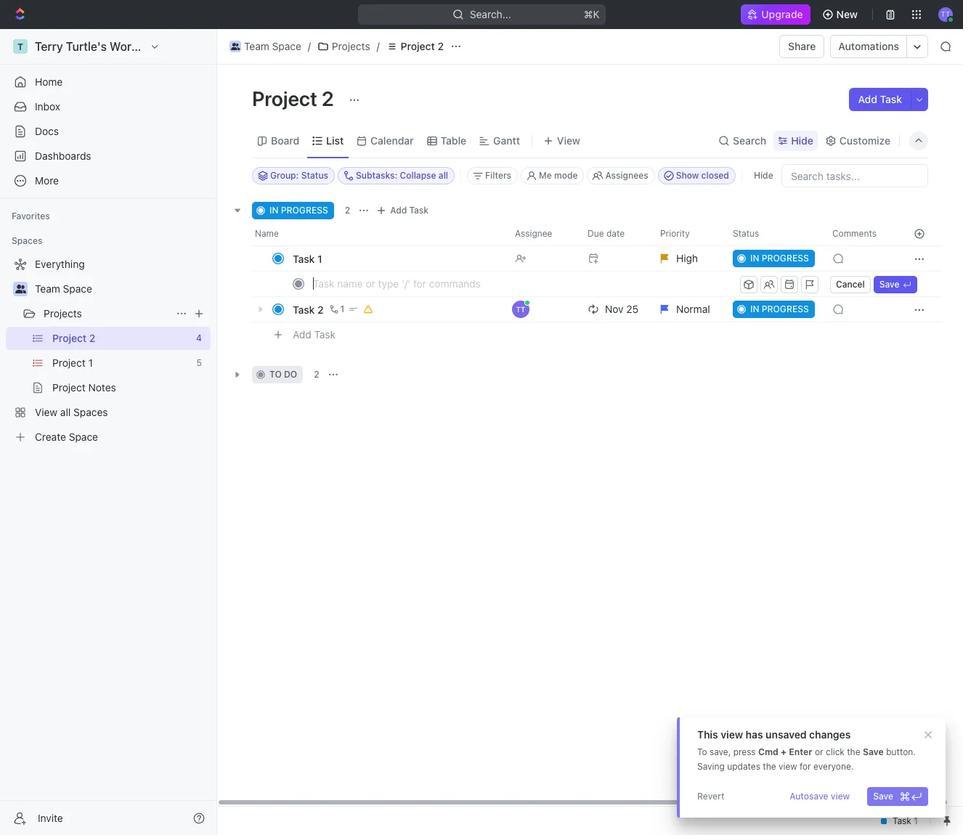 Task type: describe. For each thing, give the bounding box(es) containing it.
filters button
[[467, 167, 518, 185]]

hide button
[[748, 167, 779, 185]]

project notes
[[52, 381, 116, 394]]

in for high
[[750, 253, 759, 264]]

hide inside button
[[754, 170, 773, 181]]

me mode
[[539, 170, 578, 181]]

create
[[35, 431, 66, 443]]

1 vertical spatial save button
[[868, 787, 928, 806]]

docs
[[35, 125, 59, 137]]

due date button
[[579, 222, 652, 246]]

more button
[[6, 169, 211, 193]]

0 vertical spatial team space link
[[226, 38, 305, 55]]

task left '1' button
[[293, 303, 315, 316]]

0 vertical spatial save
[[880, 279, 900, 289]]

0 vertical spatial in progress
[[270, 205, 328, 216]]

⌘k
[[584, 8, 600, 20]]

0 vertical spatial tt button
[[934, 3, 957, 26]]

share button
[[780, 35, 825, 58]]

gantt
[[493, 134, 520, 146]]

hide inside dropdown button
[[791, 134, 813, 146]]

me mode button
[[521, 167, 584, 185]]

5
[[197, 357, 202, 368]]

dashboards
[[35, 150, 91, 162]]

in progress button for high
[[724, 246, 824, 272]]

saving
[[697, 761, 725, 772]]

1 for task 1
[[317, 252, 322, 265]]

task up customize
[[880, 93, 902, 105]]

progress for normal
[[762, 304, 809, 315]]

task 1
[[293, 252, 322, 265]]

for
[[800, 761, 811, 772]]

task inside task 1 link
[[293, 252, 315, 265]]

project 2 inside tree
[[52, 332, 95, 344]]

view all spaces
[[35, 406, 108, 418]]

high button
[[652, 246, 724, 272]]

inbox link
[[6, 95, 211, 118]]

autosave
[[790, 791, 829, 802]]

1 vertical spatial the
[[763, 761, 776, 772]]

0 vertical spatial add task button
[[850, 88, 911, 111]]

calendar
[[371, 134, 414, 146]]

0 horizontal spatial team space link
[[35, 278, 208, 301]]

task down '1' button
[[314, 328, 336, 340]]

0 vertical spatial spaces
[[12, 235, 42, 246]]

0 horizontal spatial add task button
[[286, 326, 341, 344]]

4
[[196, 333, 202, 344]]

1 button
[[327, 302, 347, 317]]

team space inside tree
[[35, 283, 92, 295]]

2 vertical spatial space
[[69, 431, 98, 443]]

priority
[[660, 228, 690, 239]]

0 vertical spatial progress
[[281, 205, 328, 216]]

Search tasks... text field
[[782, 165, 928, 187]]

save inside this view has unsaved changes to save, press cmd + enter or click the save button. saving updates the view for everyone.
[[863, 747, 884, 758]]

1 horizontal spatial add
[[390, 205, 407, 216]]

automations
[[839, 40, 899, 52]]

assignees
[[605, 170, 649, 181]]

this
[[697, 729, 718, 741]]

in progress button for normal
[[724, 296, 824, 323]]

customize button
[[821, 130, 895, 151]]

view for view all spaces
[[35, 406, 57, 418]]

2 inside tree
[[89, 332, 95, 344]]

to
[[697, 747, 707, 758]]

favorites button
[[6, 208, 56, 225]]

upgrade
[[762, 8, 803, 20]]

tt for "tt" dropdown button to the bottom
[[516, 305, 526, 314]]

upgrade link
[[741, 4, 810, 25]]

collapse
[[400, 170, 436, 181]]

gantt link
[[490, 130, 520, 151]]

assignee button
[[506, 222, 579, 246]]

project inside the project notes link
[[52, 381, 86, 394]]

1 horizontal spatial projects
[[332, 40, 370, 52]]

mode
[[554, 170, 578, 181]]

task 2
[[293, 303, 324, 316]]

inbox
[[35, 100, 60, 113]]

comments
[[833, 228, 877, 239]]

project 1 link
[[52, 352, 191, 375]]

view button
[[538, 123, 586, 158]]

to
[[270, 369, 282, 380]]

unsaved
[[766, 729, 807, 741]]

in for normal
[[750, 304, 759, 315]]

due date
[[588, 228, 625, 239]]

1 / from the left
[[308, 40, 311, 52]]

automations button
[[831, 36, 907, 57]]

0 horizontal spatial projects link
[[44, 302, 170, 325]]

add task for the add task button to the left
[[293, 328, 336, 340]]

all inside view all spaces link
[[60, 406, 71, 418]]

revert
[[697, 791, 725, 802]]

subtasks: collapse all
[[356, 170, 448, 181]]

this view has unsaved changes to save, press cmd + enter or click the save button. saving updates the view for everyone.
[[697, 729, 916, 772]]

0 vertical spatial projects link
[[314, 38, 374, 55]]

assignee
[[515, 228, 552, 239]]

hide button
[[774, 130, 818, 151]]

project notes link
[[52, 376, 208, 400]]

create space
[[35, 431, 98, 443]]

+
[[781, 747, 787, 758]]

0 vertical spatial all
[[439, 170, 448, 181]]

Task name or type '/' for commands text field
[[313, 272, 737, 295]]

0 vertical spatial space
[[272, 40, 301, 52]]

autosave view
[[790, 791, 850, 802]]

project 1
[[52, 357, 93, 369]]

workspace
[[110, 40, 170, 53]]

board
[[271, 134, 299, 146]]

click
[[826, 747, 845, 758]]

task down collapse
[[409, 205, 429, 216]]

comments button
[[824, 222, 896, 246]]

or
[[815, 747, 823, 758]]

0 horizontal spatial status
[[301, 170, 328, 181]]

turtle's
[[66, 40, 107, 53]]

search
[[733, 134, 767, 146]]

button.
[[886, 747, 916, 758]]

show closed button
[[658, 167, 736, 185]]

docs link
[[6, 120, 211, 143]]

2 horizontal spatial project 2
[[401, 40, 444, 52]]

calendar link
[[368, 130, 414, 151]]

everyone.
[[814, 761, 854, 772]]

view for view
[[557, 134, 580, 146]]

everything link
[[6, 253, 208, 276]]

user group image
[[231, 43, 240, 50]]

cancel button
[[830, 276, 871, 293]]

due
[[588, 228, 604, 239]]

sidebar navigation
[[0, 29, 220, 835]]



Task type: vqa. For each thing, say whether or not it's contained in the screenshot.
USER GROUP icon
yes



Task type: locate. For each thing, give the bounding box(es) containing it.
projects inside tree
[[44, 307, 82, 320]]

2 horizontal spatial add task button
[[850, 88, 911, 111]]

1 vertical spatial space
[[63, 283, 92, 295]]

date
[[607, 228, 625, 239]]

spaces down favorites button
[[12, 235, 42, 246]]

create space link
[[6, 426, 208, 449]]

view for this
[[721, 729, 743, 741]]

0 vertical spatial the
[[847, 747, 861, 758]]

show
[[676, 170, 699, 181]]

projects
[[332, 40, 370, 52], [44, 307, 82, 320]]

0 vertical spatial in progress button
[[724, 246, 824, 272]]

0 horizontal spatial project 2
[[52, 332, 95, 344]]

1 horizontal spatial tt button
[[934, 3, 957, 26]]

add up name dropdown button
[[390, 205, 407, 216]]

0 vertical spatial tt
[[941, 10, 951, 18]]

0 vertical spatial hide
[[791, 134, 813, 146]]

customize
[[840, 134, 891, 146]]

normal
[[676, 303, 710, 315]]

add down task 2
[[293, 328, 311, 340]]

1 vertical spatial in progress button
[[724, 296, 824, 323]]

2 horizontal spatial view
[[831, 791, 850, 802]]

0 vertical spatial status
[[301, 170, 328, 181]]

project 2 link
[[383, 38, 447, 55], [52, 327, 190, 350]]

spaces
[[12, 235, 42, 246], [73, 406, 108, 418]]

subtasks:
[[356, 170, 398, 181]]

view up save,
[[721, 729, 743, 741]]

dashboards link
[[6, 145, 211, 168]]

1 horizontal spatial project 2 link
[[383, 38, 447, 55]]

1 vertical spatial status
[[733, 228, 759, 239]]

1 in progress button from the top
[[724, 246, 824, 272]]

assignees button
[[587, 167, 655, 185]]

add task down subtasks: collapse all
[[390, 205, 429, 216]]

2 in progress button from the top
[[724, 296, 824, 323]]

spaces down project notes
[[73, 406, 108, 418]]

all up create space
[[60, 406, 71, 418]]

1 horizontal spatial add task button
[[373, 202, 435, 219]]

0 horizontal spatial the
[[763, 761, 776, 772]]

status button
[[724, 222, 824, 246]]

1 horizontal spatial projects link
[[314, 38, 374, 55]]

team space
[[244, 40, 301, 52], [35, 283, 92, 295]]

1 vertical spatial all
[[60, 406, 71, 418]]

1 horizontal spatial /
[[377, 40, 380, 52]]

board link
[[268, 130, 299, 151]]

0 horizontal spatial add
[[293, 328, 311, 340]]

2 vertical spatial in progress
[[750, 304, 809, 315]]

1 vertical spatial project 2
[[252, 86, 338, 110]]

1 up project notes
[[88, 357, 93, 369]]

space down view all spaces
[[69, 431, 98, 443]]

team space link
[[226, 38, 305, 55], [35, 278, 208, 301]]

has
[[746, 729, 763, 741]]

2 vertical spatial save
[[873, 791, 894, 802]]

0 horizontal spatial 1
[[88, 357, 93, 369]]

group:
[[270, 170, 299, 181]]

updates
[[727, 761, 761, 772]]

1 vertical spatial projects link
[[44, 302, 170, 325]]

0 horizontal spatial projects
[[44, 307, 82, 320]]

user group image
[[15, 285, 26, 293]]

/
[[308, 40, 311, 52], [377, 40, 380, 52]]

1 up task 2
[[317, 252, 322, 265]]

1
[[317, 252, 322, 265], [340, 304, 345, 315], [88, 357, 93, 369]]

priority button
[[652, 222, 724, 246]]

2 horizontal spatial add task
[[858, 93, 902, 105]]

1 horizontal spatial spaces
[[73, 406, 108, 418]]

terry turtle's workspace
[[35, 40, 170, 53]]

space down everything
[[63, 283, 92, 295]]

1 inside button
[[340, 304, 345, 315]]

tree containing everything
[[6, 253, 211, 449]]

2 vertical spatial project 2
[[52, 332, 95, 344]]

add task for top the add task button
[[858, 93, 902, 105]]

0 vertical spatial project 2 link
[[383, 38, 447, 55]]

2 vertical spatial add
[[293, 328, 311, 340]]

1 vertical spatial in
[[750, 253, 759, 264]]

revert button
[[692, 787, 731, 806]]

view down '+'
[[779, 761, 797, 772]]

0 vertical spatial team space
[[244, 40, 301, 52]]

2 / from the left
[[377, 40, 380, 52]]

1 vertical spatial team space link
[[35, 278, 208, 301]]

projects link
[[314, 38, 374, 55], [44, 302, 170, 325]]

1 vertical spatial team space
[[35, 283, 92, 295]]

list
[[326, 134, 344, 146]]

all right collapse
[[439, 170, 448, 181]]

1 right task 2
[[340, 304, 345, 315]]

in down status dropdown button
[[750, 253, 759, 264]]

view up mode
[[557, 134, 580, 146]]

view
[[721, 729, 743, 741], [779, 761, 797, 772], [831, 791, 850, 802]]

1 horizontal spatial all
[[439, 170, 448, 181]]

status right priority dropdown button
[[733, 228, 759, 239]]

0 horizontal spatial tt button
[[506, 296, 579, 323]]

0 vertical spatial save button
[[874, 276, 917, 293]]

0 horizontal spatial view
[[721, 729, 743, 741]]

1 vertical spatial save
[[863, 747, 884, 758]]

everything
[[35, 258, 85, 270]]

status inside dropdown button
[[733, 228, 759, 239]]

1 vertical spatial add
[[390, 205, 407, 216]]

0 vertical spatial view
[[721, 729, 743, 741]]

0 vertical spatial projects
[[332, 40, 370, 52]]

in progress for high
[[750, 253, 809, 264]]

1 for project 1
[[88, 357, 93, 369]]

terry
[[35, 40, 63, 53]]

team space down everything
[[35, 283, 92, 295]]

project
[[401, 40, 435, 52], [252, 86, 317, 110], [52, 332, 87, 344], [52, 357, 86, 369], [52, 381, 86, 394]]

1 horizontal spatial team
[[244, 40, 269, 52]]

1 vertical spatial 1
[[340, 304, 345, 315]]

project 2
[[401, 40, 444, 52], [252, 86, 338, 110], [52, 332, 95, 344]]

1 horizontal spatial tt
[[941, 10, 951, 18]]

save button down the "button."
[[868, 787, 928, 806]]

task 1 link
[[289, 248, 503, 269]]

status right group:
[[301, 170, 328, 181]]

2 vertical spatial add task button
[[286, 326, 341, 344]]

tree inside sidebar navigation
[[6, 253, 211, 449]]

save left the "button."
[[863, 747, 884, 758]]

1 vertical spatial add task
[[390, 205, 429, 216]]

add up customize
[[858, 93, 878, 105]]

view down the everyone.
[[831, 791, 850, 802]]

1 horizontal spatial project 2
[[252, 86, 338, 110]]

add task button up customize
[[850, 88, 911, 111]]

all
[[439, 170, 448, 181], [60, 406, 71, 418]]

team space right user group image
[[244, 40, 301, 52]]

closed
[[701, 170, 729, 181]]

view for autosave
[[831, 791, 850, 802]]

1 horizontal spatial status
[[733, 228, 759, 239]]

space right user group image
[[272, 40, 301, 52]]

1 horizontal spatial 1
[[317, 252, 322, 265]]

add task button up name dropdown button
[[373, 202, 435, 219]]

save button
[[874, 276, 917, 293], [868, 787, 928, 806]]

1 horizontal spatial hide
[[791, 134, 813, 146]]

0 vertical spatial add task
[[858, 93, 902, 105]]

0 vertical spatial in
[[270, 205, 279, 216]]

1 vertical spatial spaces
[[73, 406, 108, 418]]

1 horizontal spatial view
[[779, 761, 797, 772]]

the
[[847, 747, 861, 758], [763, 761, 776, 772]]

in up name
[[270, 205, 279, 216]]

0 vertical spatial view
[[557, 134, 580, 146]]

view inside tree
[[35, 406, 57, 418]]

1 vertical spatial project 2 link
[[52, 327, 190, 350]]

0 vertical spatial 1
[[317, 252, 322, 265]]

high
[[676, 252, 698, 264]]

save button right cancel button
[[874, 276, 917, 293]]

1 vertical spatial tt
[[516, 305, 526, 314]]

save right 'cancel'
[[880, 279, 900, 289]]

0 horizontal spatial /
[[308, 40, 311, 52]]

changes
[[809, 729, 851, 741]]

add
[[858, 93, 878, 105], [390, 205, 407, 216], [293, 328, 311, 340]]

1 horizontal spatial view
[[557, 134, 580, 146]]

search...
[[470, 8, 511, 20]]

task
[[880, 93, 902, 105], [409, 205, 429, 216], [293, 252, 315, 265], [293, 303, 315, 316], [314, 328, 336, 340]]

team inside tree
[[35, 283, 60, 295]]

team right user group image
[[244, 40, 269, 52]]

the right click
[[847, 747, 861, 758]]

group: status
[[270, 170, 328, 181]]

1 horizontal spatial team space link
[[226, 38, 305, 55]]

notes
[[88, 381, 116, 394]]

1 vertical spatial projects
[[44, 307, 82, 320]]

tt for "tt" dropdown button to the top
[[941, 10, 951, 18]]

invite
[[38, 812, 63, 824]]

cmd
[[758, 747, 779, 758]]

0 horizontal spatial tt
[[516, 305, 526, 314]]

name button
[[252, 222, 506, 246]]

save down the "button."
[[873, 791, 894, 802]]

view up "create"
[[35, 406, 57, 418]]

project 2 link inside tree
[[52, 327, 190, 350]]

name
[[255, 228, 279, 239]]

me
[[539, 170, 552, 181]]

2 vertical spatial view
[[831, 791, 850, 802]]

add task button down task 2
[[286, 326, 341, 344]]

add task down task 2
[[293, 328, 336, 340]]

favorites
[[12, 211, 50, 222]]

1 vertical spatial tt button
[[506, 296, 579, 323]]

table
[[441, 134, 467, 146]]

add task button
[[850, 88, 911, 111], [373, 202, 435, 219], [286, 326, 341, 344]]

table link
[[438, 130, 467, 151]]

terry turtle's workspace, , element
[[13, 39, 28, 54]]

save
[[880, 279, 900, 289], [863, 747, 884, 758], [873, 791, 894, 802]]

1 horizontal spatial team space
[[244, 40, 301, 52]]

0 vertical spatial team
[[244, 40, 269, 52]]

view inside autosave view button
[[831, 791, 850, 802]]

1 vertical spatial view
[[779, 761, 797, 772]]

the down cmd
[[763, 761, 776, 772]]

view inside button
[[557, 134, 580, 146]]

search button
[[714, 130, 771, 151]]

in progress for normal
[[750, 304, 809, 315]]

press
[[733, 747, 756, 758]]

2 horizontal spatial 1
[[340, 304, 345, 315]]

tt
[[941, 10, 951, 18], [516, 305, 526, 314]]

2 vertical spatial progress
[[762, 304, 809, 315]]

1 horizontal spatial the
[[847, 747, 861, 758]]

in
[[270, 205, 279, 216], [750, 253, 759, 264], [750, 304, 759, 315]]

0 horizontal spatial all
[[60, 406, 71, 418]]

2 vertical spatial in
[[750, 304, 759, 315]]

progress for high
[[762, 253, 809, 264]]

t
[[17, 41, 23, 52]]

spaces inside tree
[[73, 406, 108, 418]]

view all spaces link
[[6, 401, 208, 424]]

1 vertical spatial in progress
[[750, 253, 809, 264]]

0 horizontal spatial spaces
[[12, 235, 42, 246]]

task up task 2
[[293, 252, 315, 265]]

0 horizontal spatial hide
[[754, 170, 773, 181]]

tree
[[6, 253, 211, 449]]

in right normal
[[750, 304, 759, 315]]

view button
[[538, 130, 586, 151]]

add task
[[858, 93, 902, 105], [390, 205, 429, 216], [293, 328, 336, 340]]

hide right search
[[791, 134, 813, 146]]

new
[[837, 8, 858, 20]]

add task up customize
[[858, 93, 902, 105]]

2 vertical spatial add task
[[293, 328, 336, 340]]

1 inside 'link'
[[88, 357, 93, 369]]

space
[[272, 40, 301, 52], [63, 283, 92, 295], [69, 431, 98, 443]]

0 vertical spatial add
[[858, 93, 878, 105]]

hide
[[791, 134, 813, 146], [754, 170, 773, 181]]

list link
[[323, 130, 344, 151]]

team right user group icon
[[35, 283, 60, 295]]

0 vertical spatial project 2
[[401, 40, 444, 52]]

1 vertical spatial add task button
[[373, 202, 435, 219]]

2 vertical spatial 1
[[88, 357, 93, 369]]

team
[[244, 40, 269, 52], [35, 283, 60, 295]]

2 horizontal spatial add
[[858, 93, 878, 105]]

hide down search
[[754, 170, 773, 181]]

project inside the project 1 'link'
[[52, 357, 86, 369]]



